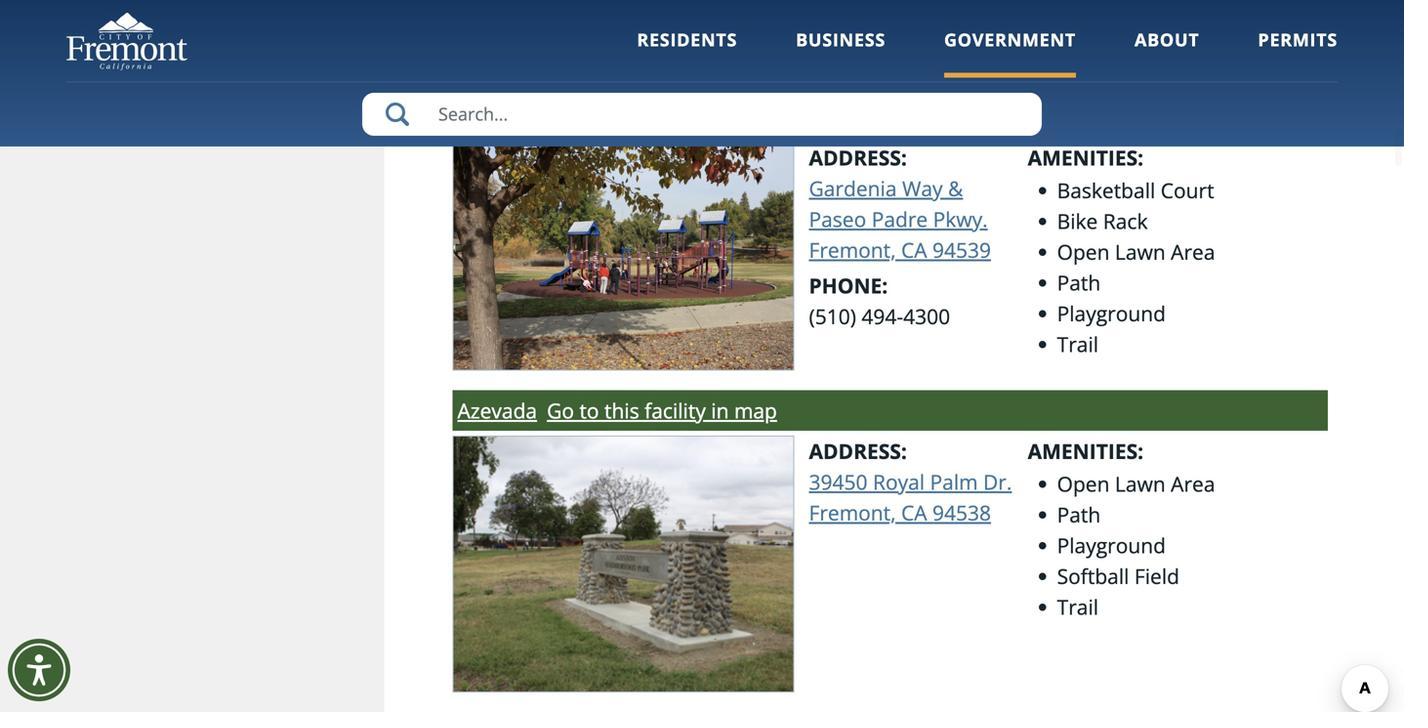 Task type: locate. For each thing, give the bounding box(es) containing it.
trail
[[1057, 48, 1099, 76], [1057, 330, 1099, 358], [1057, 593, 1099, 621]]

playground
[[1057, 299, 1166, 327], [1057, 531, 1166, 559]]

permits
[[1258, 28, 1338, 52]]

address: up 'gardenia'
[[809, 143, 907, 171]]

fremont, inside address: 39450 royal palm dr. fremont, ca 94538
[[809, 498, 896, 526]]

1 vertical spatial playground
[[1057, 531, 1166, 559]]

azevada link
[[458, 395, 537, 426]]

1 ca from the top
[[902, 236, 927, 264]]

amenities: inside amenities: open lawn area path playground softball field trail
[[1028, 437, 1144, 465]]

address:
[[809, 143, 907, 171], [809, 437, 907, 465]]

2 path from the top
[[1057, 500, 1101, 528]]

1 area from the top
[[1171, 238, 1215, 266]]

area
[[1171, 238, 1215, 266], [1171, 470, 1215, 497]]

1 vertical spatial address:
[[809, 437, 907, 465]]

1 vertical spatial trail
[[1057, 330, 1099, 358]]

2 lawn from the top
[[1115, 470, 1166, 497]]

0 vertical spatial ca
[[902, 236, 927, 264]]

0 vertical spatial trail
[[1057, 48, 1099, 76]]

open inside amenities: basketball court bike rack open lawn area path playground trail
[[1057, 238, 1110, 266]]

2 area from the top
[[1171, 470, 1215, 497]]

1 playground from the top
[[1057, 299, 1166, 327]]

playground inside amenities: open lawn area path playground softball field trail
[[1057, 531, 1166, 559]]

1 vertical spatial path
[[1057, 500, 1101, 528]]

address: for gardenia
[[809, 143, 907, 171]]

lawn
[[1115, 238, 1166, 266], [1115, 470, 1166, 497]]

open
[[1057, 238, 1110, 266], [1057, 470, 1110, 497]]

1 vertical spatial open
[[1057, 470, 1110, 497]]

3 trail from the top
[[1057, 593, 1099, 621]]

1 vertical spatial lawn
[[1115, 470, 1166, 497]]

open inside amenities: open lawn area path playground softball field trail
[[1057, 470, 1110, 497]]

bike
[[1057, 207, 1098, 235]]

ca
[[902, 236, 927, 264], [902, 498, 927, 526]]

about link
[[1135, 28, 1200, 78]]

arroyo agua caliente image
[[453, 142, 795, 371]]

lawn inside amenities: basketball court bike rack open lawn area path playground trail
[[1115, 238, 1166, 266]]

azevada
[[458, 396, 537, 424]]

area inside amenities: open lawn area path playground softball field trail
[[1171, 470, 1215, 497]]

government
[[944, 28, 1076, 52]]

Search text field
[[362, 93, 1042, 136]]

address: inside address: 39450 royal palm dr. fremont, ca 94538
[[809, 437, 907, 465]]

&
[[948, 174, 963, 202]]

ca inside address: 39450 royal palm dr. fremont, ca 94538
[[902, 498, 927, 526]]

1 vertical spatial fremont,
[[809, 498, 896, 526]]

0 vertical spatial playground
[[1057, 299, 1166, 327]]

structures
[[1122, 17, 1221, 45]]

path
[[1057, 268, 1101, 296], [1057, 500, 1101, 528]]

(510)
[[809, 302, 856, 330]]

address: inside address: gardenia way & paseo padre pkwy. fremont, ca 94539 phone: (510) 494-4300
[[809, 143, 907, 171]]

palm
[[930, 468, 978, 496]]

0 vertical spatial fremont,
[[809, 236, 896, 264]]

government link
[[944, 28, 1076, 78]]

open right dr.
[[1057, 470, 1110, 497]]

trail inside amenities: basketball court bike rack open lawn area path playground trail
[[1057, 330, 1099, 358]]

2 ca from the top
[[902, 498, 927, 526]]

playground down rack
[[1057, 299, 1166, 327]]

fremont, down 39450
[[809, 498, 896, 526]]

padre
[[872, 205, 928, 233]]

lawn up field
[[1115, 470, 1166, 497]]

0 vertical spatial address:
[[809, 143, 907, 171]]

playground up 'softball'
[[1057, 531, 1166, 559]]

2 open from the top
[[1057, 470, 1110, 497]]

1 amenities: from the top
[[1028, 143, 1144, 171]]

2 amenities: from the top
[[1028, 437, 1144, 465]]

fremont,
[[809, 236, 896, 264], [809, 498, 896, 526]]

94538
[[933, 498, 991, 526]]

0 vertical spatial amenities:
[[1028, 143, 1144, 171]]

2 trail from the top
[[1057, 330, 1099, 358]]

1 trail from the top
[[1057, 48, 1099, 76]]

amenities: for open
[[1028, 437, 1144, 465]]

1 vertical spatial ca
[[902, 498, 927, 526]]

0 vertical spatial open
[[1057, 238, 1110, 266]]

ca inside address: gardenia way & paseo padre pkwy. fremont, ca 94539 phone: (510) 494-4300
[[902, 236, 927, 264]]

pkwy.
[[933, 205, 988, 233]]

fremont, down paseo
[[809, 236, 896, 264]]

1 address: from the top
[[809, 143, 907, 171]]

open down bike
[[1057, 238, 1110, 266]]

0 vertical spatial lawn
[[1115, 238, 1166, 266]]

2 address: from the top
[[809, 437, 907, 465]]

0 vertical spatial path
[[1057, 268, 1101, 296]]

1 vertical spatial amenities:
[[1028, 437, 1144, 465]]

1 open from the top
[[1057, 238, 1110, 266]]

lawn down rack
[[1115, 238, 1166, 266]]

amenities: inside amenities: basketball court bike rack open lawn area path playground trail
[[1028, 143, 1144, 171]]

about
[[1135, 28, 1200, 52]]

path up 'softball'
[[1057, 500, 1101, 528]]

494-
[[862, 302, 904, 330]]

dr.
[[984, 468, 1012, 496]]

address: 39450 royal palm dr. fremont, ca 94538
[[809, 437, 1012, 526]]

0 vertical spatial area
[[1171, 238, 1215, 266]]

way
[[902, 174, 943, 202]]

1 vertical spatial area
[[1171, 470, 1215, 497]]

business link
[[796, 28, 886, 78]]

2 vertical spatial trail
[[1057, 593, 1099, 621]]

go to this facility in map link
[[547, 395, 777, 426]]

2 fremont, from the top
[[809, 498, 896, 526]]

amenities:
[[1028, 143, 1144, 171], [1028, 437, 1144, 465]]

address: up 39450
[[809, 437, 907, 465]]

address: gardenia way & paseo padre pkwy. fremont, ca 94539 phone: (510) 494-4300
[[809, 143, 991, 330]]

azevada go to this facility in map
[[458, 396, 777, 424]]

2 playground from the top
[[1057, 531, 1166, 559]]

1 lawn from the top
[[1115, 238, 1166, 266]]

ca down royal
[[902, 498, 927, 526]]

ca down "padre"
[[902, 236, 927, 264]]

1 fremont, from the top
[[809, 236, 896, 264]]

1 path from the top
[[1057, 268, 1101, 296]]

path down bike
[[1057, 268, 1101, 296]]

paseo
[[809, 205, 867, 233]]

to
[[580, 396, 599, 424]]

(510) 494-4300 link
[[809, 302, 950, 330]]



Task type: describe. For each thing, give the bounding box(es) containing it.
softball
[[1057, 562, 1129, 590]]

phone:
[[809, 271, 888, 299]]

path inside amenities: open lawn area path playground softball field trail
[[1057, 500, 1101, 528]]

amenities: for basketball
[[1028, 143, 1144, 171]]

royal
[[873, 468, 925, 496]]

residents link
[[637, 28, 737, 78]]

trail inside amenities: open lawn area path playground softball field trail
[[1057, 593, 1099, 621]]

shade structures trail
[[1057, 17, 1221, 76]]

this
[[605, 396, 639, 424]]

go
[[547, 396, 574, 424]]

4300
[[904, 302, 950, 330]]

lawn inside amenities: open lawn area path playground softball field trail
[[1115, 470, 1166, 497]]

amenities: basketball court bike rack open lawn area path playground trail
[[1028, 143, 1215, 358]]

in
[[711, 396, 729, 424]]

fremont, inside address: gardenia way & paseo padre pkwy. fremont, ca 94539 phone: (510) 494-4300
[[809, 236, 896, 264]]

facility
[[645, 396, 706, 424]]

gardenia
[[809, 174, 897, 202]]

arroyo
[[458, 103, 522, 131]]

94539
[[933, 236, 991, 264]]

field
[[1135, 562, 1180, 590]]

azeveda image
[[453, 435, 795, 692]]

shade
[[1057, 17, 1117, 45]]

playground inside amenities: basketball court bike rack open lawn area path playground trail
[[1057, 299, 1166, 327]]

rack
[[1103, 207, 1148, 235]]

area inside amenities: basketball court bike rack open lawn area path playground trail
[[1171, 238, 1215, 266]]

caliente
[[581, 103, 659, 131]]

arroyo agua caliente link
[[458, 101, 659, 132]]

address: for 39450
[[809, 437, 907, 465]]

court
[[1161, 176, 1215, 204]]

business
[[796, 28, 886, 52]]

agua
[[528, 103, 576, 131]]

amenities: open lawn area path playground softball field trail
[[1028, 437, 1215, 621]]

permits link
[[1258, 28, 1338, 78]]

basketball
[[1057, 176, 1156, 204]]

residents
[[637, 28, 737, 52]]

arroyo agua caliente
[[458, 103, 659, 131]]

map
[[734, 396, 777, 424]]

39450
[[809, 468, 868, 496]]

trail inside the shade structures trail
[[1057, 48, 1099, 76]]

path inside amenities: basketball court bike rack open lawn area path playground trail
[[1057, 268, 1101, 296]]



Task type: vqa. For each thing, say whether or not it's contained in the screenshot.
Permits link
yes



